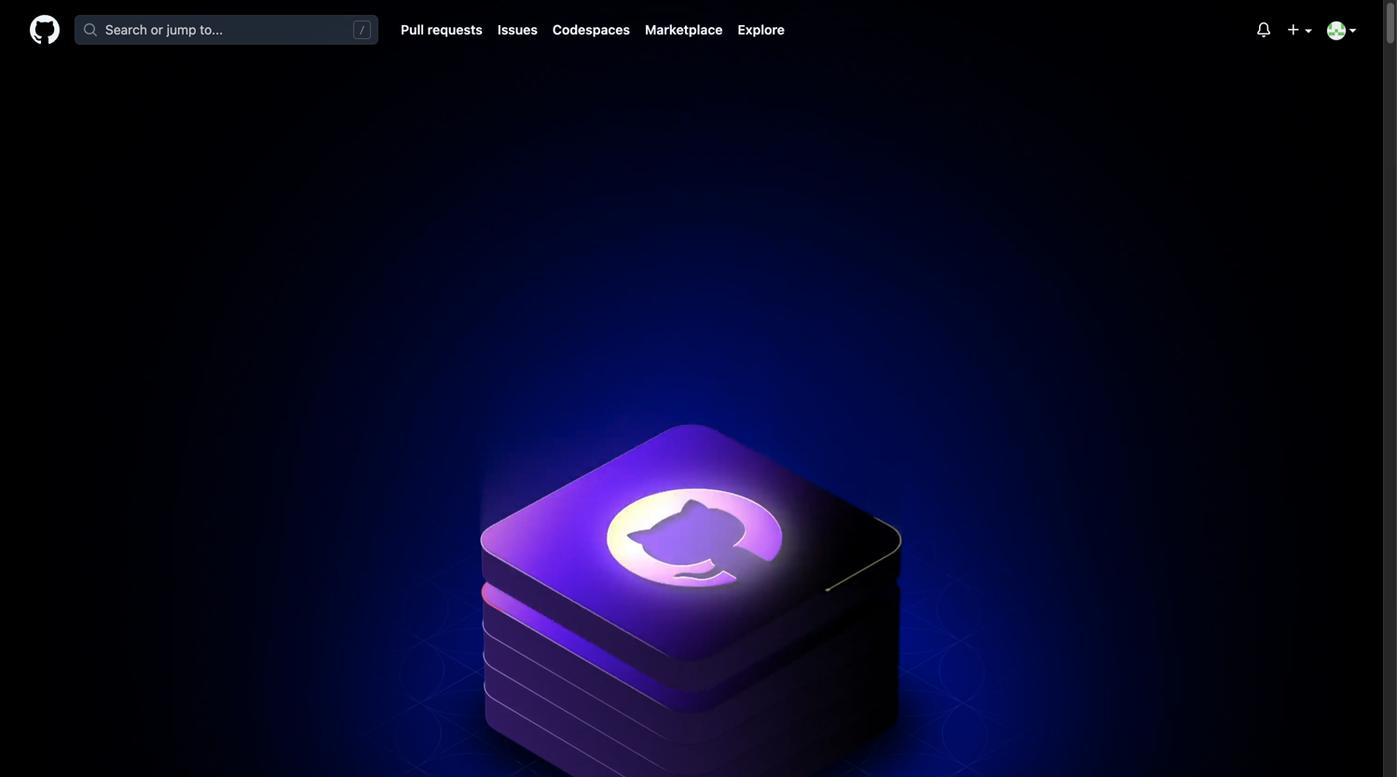 Task type: vqa. For each thing, say whether or not it's contained in the screenshot.
Marketplace
yes



Task type: describe. For each thing, give the bounding box(es) containing it.
software.
[[863, 309, 992, 338]]

jump
[[167, 22, 196, 37]]

or
[[151, 22, 163, 37]]

the
[[450, 153, 567, 217]]

start a free trial
[[544, 385, 656, 399]]

s
[[476, 22, 483, 37]]

contact sales link
[[711, 370, 865, 414]]

search or jump to... button
[[75, 16, 377, 44]]

homepage image
[[30, 15, 60, 45]]

banner containing search or jump to...
[[0, 0, 1383, 60]]

contact
[[739, 385, 797, 399]]

free
[[596, 385, 624, 399]]

you have no unread notifications image
[[1257, 22, 1272, 37]]

explore link
[[738, 5, 785, 55]]

a
[[584, 385, 593, 399]]

plus image
[[1286, 22, 1301, 37]]

@terryturtle85 image
[[1327, 21, 1346, 40]]

explore
[[738, 22, 785, 37]]

global element
[[401, 5, 800, 55]]

marketplace
[[645, 22, 723, 37]]

search
[[105, 22, 147, 37]]

trial
[[627, 385, 656, 399]]



Task type: locate. For each thing, give the bounding box(es) containing it.
start
[[544, 385, 581, 399]]

marketplace link
[[645, 5, 723, 55]]

build,
[[432, 309, 508, 338]]

to
[[391, 309, 425, 338]]

contact sales
[[739, 385, 838, 399]]

sales
[[800, 385, 838, 399]]

banner
[[0, 0, 1383, 60]]

scale,
[[514, 309, 596, 338]]

pull request s
[[401, 22, 483, 37]]

start a free trial link
[[518, 370, 697, 414]]

powered
[[668, 153, 933, 217]]

platform.
[[708, 219, 991, 283]]

pull
[[401, 22, 424, 37]]

request
[[427, 22, 476, 37]]

secure
[[762, 309, 857, 338]]

the ai-powered developer platform.
[[392, 153, 991, 283]]

to...
[[200, 22, 223, 37]]

to build, scale, and deliver secure software.
[[391, 309, 992, 338]]

codespaces
[[553, 22, 630, 37]]

codespaces link
[[553, 5, 630, 55]]

ai-
[[579, 153, 668, 217]]

developer
[[392, 219, 696, 283]]

search image
[[83, 22, 98, 37]]

search or jump to...
[[105, 22, 223, 37]]

deliver
[[663, 309, 756, 338]]

and
[[602, 309, 656, 338]]

issues
[[498, 22, 538, 37]]

issues link
[[498, 5, 538, 55]]



